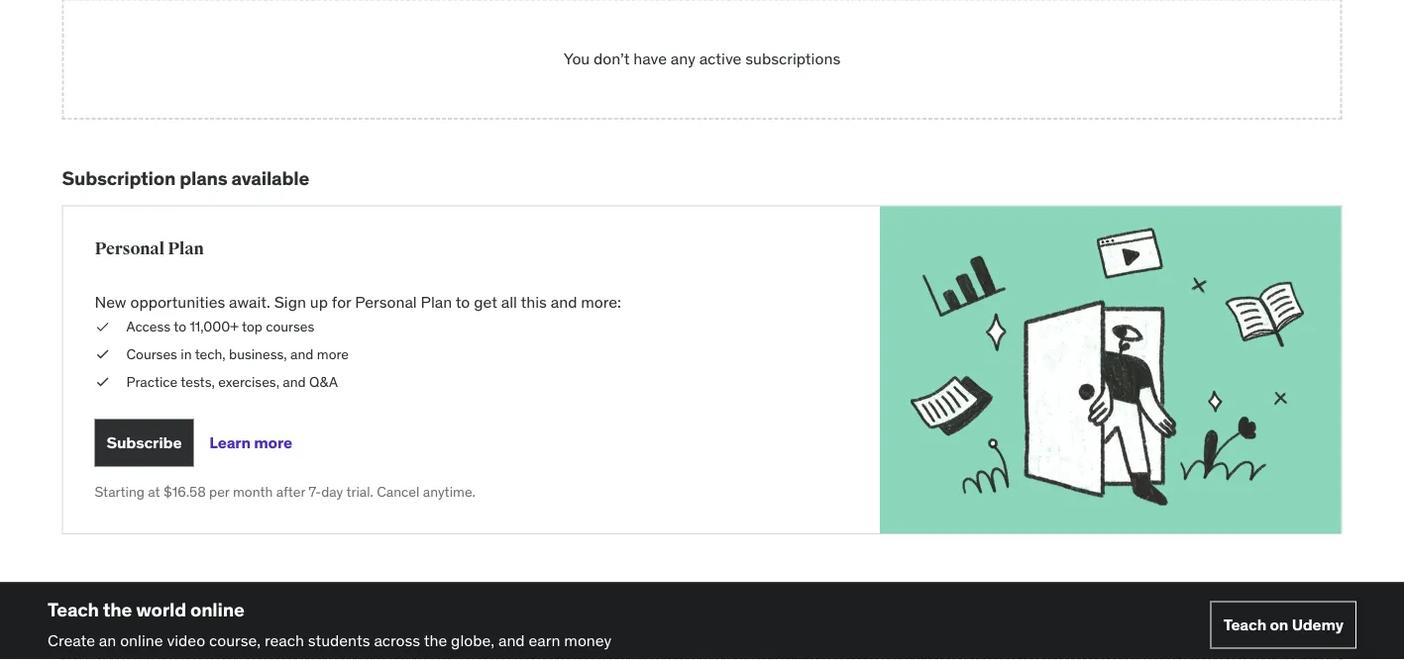 Task type: vqa. For each thing, say whether or not it's contained in the screenshot.
the right Plan
yes



Task type: locate. For each thing, give the bounding box(es) containing it.
exercises,
[[218, 373, 279, 391]]

0 horizontal spatial online
[[120, 630, 163, 651]]

courses
[[266, 318, 314, 336]]

1 horizontal spatial personal
[[355, 292, 417, 312]]

for
[[332, 292, 351, 312]]

teach left "on"
[[1223, 615, 1267, 636]]

$16.58
[[164, 483, 206, 501]]

personal
[[95, 238, 165, 259], [355, 292, 417, 312]]

to left the 'get'
[[456, 292, 470, 312]]

udemy
[[1292, 615, 1344, 636]]

xsmall image
[[95, 345, 110, 364], [95, 372, 110, 392]]

teach
[[48, 598, 99, 622], [1223, 615, 1267, 636]]

up
[[310, 292, 328, 312]]

subscription plans available
[[62, 166, 309, 190]]

have
[[633, 48, 667, 69]]

0 vertical spatial the
[[103, 598, 132, 622]]

0 horizontal spatial to
[[174, 318, 186, 336]]

personal plan
[[95, 238, 204, 259]]

0 vertical spatial xsmall image
[[95, 345, 110, 364]]

and
[[551, 292, 577, 312], [290, 346, 314, 363], [283, 373, 306, 391], [498, 630, 525, 651]]

courses
[[126, 346, 177, 363]]

to down opportunities
[[174, 318, 186, 336]]

1 horizontal spatial online
[[190, 598, 244, 622]]

across
[[374, 630, 420, 651]]

on
[[1270, 615, 1288, 636]]

the left globe, on the left of the page
[[424, 630, 447, 651]]

await.
[[229, 292, 270, 312]]

trial.
[[346, 483, 374, 501]]

xsmall image down xsmall icon
[[95, 345, 110, 364]]

more right learn
[[254, 433, 292, 453]]

and inside teach the world online create an online video course, reach students across the globe, and earn money
[[498, 630, 525, 651]]

0 vertical spatial plan
[[168, 238, 204, 259]]

1 vertical spatial online
[[120, 630, 163, 651]]

1 xsmall image from the top
[[95, 345, 110, 364]]

1 vertical spatial xsmall image
[[95, 372, 110, 392]]

new opportunities await. sign up for personal plan to get all this and more:
[[95, 292, 621, 312]]

the
[[103, 598, 132, 622], [424, 630, 447, 651]]

globe,
[[451, 630, 495, 651]]

1 vertical spatial personal
[[355, 292, 417, 312]]

and down courses at the left of page
[[290, 346, 314, 363]]

more
[[317, 346, 349, 363], [254, 433, 292, 453]]

to
[[456, 292, 470, 312], [174, 318, 186, 336]]

more up the q&a
[[317, 346, 349, 363]]

1 horizontal spatial teach
[[1223, 615, 1267, 636]]

1 horizontal spatial plan
[[421, 292, 452, 312]]

teach for on
[[1223, 615, 1267, 636]]

money
[[564, 630, 612, 651]]

xsmall image left the "practice"
[[95, 372, 110, 392]]

0 horizontal spatial the
[[103, 598, 132, 622]]

subscribe button
[[95, 420, 194, 467]]

1 vertical spatial plan
[[421, 292, 452, 312]]

top
[[242, 318, 263, 336]]

don't
[[594, 48, 630, 69]]

0 horizontal spatial more
[[254, 433, 292, 453]]

2 xsmall image from the top
[[95, 372, 110, 392]]

0 vertical spatial more
[[317, 346, 349, 363]]

an
[[99, 630, 116, 651]]

subscriptions
[[745, 48, 841, 69]]

0 vertical spatial to
[[456, 292, 470, 312]]

teach the world online create an online video course, reach students across the globe, and earn money
[[48, 598, 612, 651]]

starting at $16.58 per month after 7-day trial. cancel anytime.
[[95, 483, 476, 501]]

access to 11,000+ top courses
[[126, 318, 314, 336]]

and left earn at the left bottom
[[498, 630, 525, 651]]

online right an
[[120, 630, 163, 651]]

plan up opportunities
[[168, 238, 204, 259]]

after
[[276, 483, 305, 501]]

1 vertical spatial more
[[254, 433, 292, 453]]

personal up new
[[95, 238, 165, 259]]

0 vertical spatial online
[[190, 598, 244, 622]]

tech,
[[195, 346, 226, 363]]

practice
[[126, 373, 178, 391]]

sign
[[274, 292, 306, 312]]

0 horizontal spatial teach
[[48, 598, 99, 622]]

active
[[699, 48, 742, 69]]

q&a
[[309, 373, 338, 391]]

access
[[126, 318, 171, 336]]

courses in tech, business, and more
[[126, 346, 349, 363]]

the up an
[[103, 598, 132, 622]]

create
[[48, 630, 95, 651]]

teach inside teach the world online create an online video course, reach students across the globe, and earn money
[[48, 598, 99, 622]]

online
[[190, 598, 244, 622], [120, 630, 163, 651]]

1 horizontal spatial the
[[424, 630, 447, 651]]

1 vertical spatial the
[[424, 630, 447, 651]]

teach up create
[[48, 598, 99, 622]]

plan
[[168, 238, 204, 259], [421, 292, 452, 312]]

xsmall image for practice
[[95, 372, 110, 392]]

teach on udemy
[[1223, 615, 1344, 636]]

new
[[95, 292, 126, 312]]

personal right for at the top of the page
[[355, 292, 417, 312]]

you don't have any active subscriptions
[[564, 48, 841, 69]]

get
[[474, 292, 497, 312]]

online up course,
[[190, 598, 244, 622]]

learn more link
[[209, 420, 292, 467]]

plan left the 'get'
[[421, 292, 452, 312]]

0 vertical spatial personal
[[95, 238, 165, 259]]



Task type: describe. For each thing, give the bounding box(es) containing it.
any
[[671, 48, 695, 69]]

subscription
[[62, 166, 176, 190]]

1 horizontal spatial to
[[456, 292, 470, 312]]

0 horizontal spatial personal
[[95, 238, 165, 259]]

earn
[[529, 630, 560, 651]]

plans
[[180, 166, 227, 190]]

learn
[[209, 433, 251, 453]]

business,
[[229, 346, 287, 363]]

and left the q&a
[[283, 373, 306, 391]]

starting
[[95, 483, 145, 501]]

11,000+
[[190, 318, 239, 336]]

teach for the
[[48, 598, 99, 622]]

subscribe
[[107, 433, 182, 453]]

opportunities
[[130, 292, 225, 312]]

this
[[521, 292, 547, 312]]

all
[[501, 292, 517, 312]]

day
[[321, 483, 343, 501]]

video
[[167, 630, 205, 651]]

course,
[[209, 630, 261, 651]]

1 horizontal spatial more
[[317, 346, 349, 363]]

7-
[[309, 483, 321, 501]]

per
[[209, 483, 229, 501]]

cancel
[[377, 483, 420, 501]]

xsmall image
[[95, 318, 110, 337]]

you
[[564, 48, 590, 69]]

teach on udemy link
[[1211, 602, 1357, 650]]

and right this
[[551, 292, 577, 312]]

month
[[233, 483, 273, 501]]

world
[[136, 598, 186, 622]]

tests,
[[181, 373, 215, 391]]

0 horizontal spatial plan
[[168, 238, 204, 259]]

anytime.
[[423, 483, 476, 501]]

at
[[148, 483, 160, 501]]

in
[[181, 346, 192, 363]]

available
[[231, 166, 309, 190]]

practice tests, exercises, and q&a
[[126, 373, 338, 391]]

learn more
[[209, 433, 292, 453]]

1 vertical spatial to
[[174, 318, 186, 336]]

xsmall image for courses
[[95, 345, 110, 364]]

students
[[308, 630, 370, 651]]

more:
[[581, 292, 621, 312]]

reach
[[264, 630, 304, 651]]



